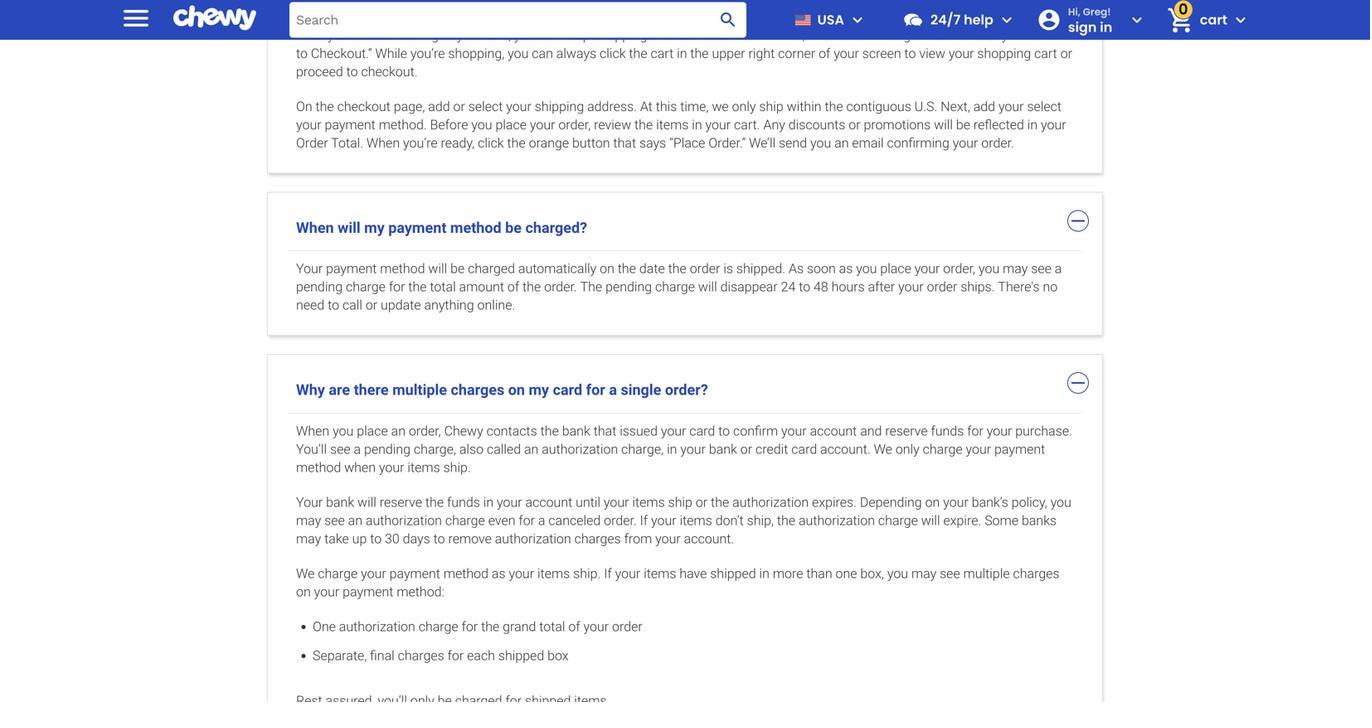 Task type: locate. For each thing, give the bounding box(es) containing it.
items inside when you place an order, chewy contacts the bank that issued your card to confirm your account and reserve funds for your purchase. you'll see a pending charge, also called an authorization charge, in your bank or credit card account. we only charge your payment method when your items ship.
[[408, 460, 440, 476]]

0 vertical spatial bank
[[562, 423, 590, 439]]

an inside 'your bank will reserve the funds in your account until your items ship or the authorization expires. depending on your bank's policy, you may see an authorization charge even for a canceled order. if your items don't ship, the authorization charge will expire. some banks may take up to 30 days to remove authorization charges from your account.'
[[348, 513, 362, 529]]

in down order?
[[667, 442, 677, 457]]

0 horizontal spatial bank
[[326, 495, 354, 511]]

checkout ." while you're shopping,
[[311, 45, 504, 61]]

charge inside we charge your payment method as your items ship. if your items have shipped in more than one box, you may see multiple charges on your payment method:
[[318, 566, 358, 582]]

method down you'll
[[296, 460, 341, 476]]

bank down confirm
[[709, 442, 737, 457]]

your for your bank will reserve the funds in your account until your items ship or the authorization expires. depending on your bank's policy, you may see an authorization charge even for a canceled order. if your items don't ship, the authorization charge will expire. some banks may take up to 30 days to remove authorization charges from your account.
[[296, 495, 323, 511]]

my up update in the left of the page
[[364, 219, 385, 237]]

be
[[956, 117, 970, 132], [505, 219, 522, 237], [450, 261, 465, 277]]

bank inside 'your bank will reserve the funds in your account until your items ship or the authorization expires. depending on your bank's policy, you may see an authorization charge even for a canceled order. if your items don't ship, the authorization charge will expire. some banks may take up to 30 days to remove authorization charges from your account.'
[[326, 495, 354, 511]]

2 horizontal spatial of
[[819, 45, 830, 61]]

0 horizontal spatial we
[[296, 566, 315, 582]]

2 horizontal spatial be
[[956, 117, 970, 132]]

when you place an order, chewy contacts the bank that issued your card to confirm your account and reserve funds for your purchase. you'll see a pending charge, also called an authorization charge, in your bank or credit card account. we only charge your payment method when your items ship.
[[296, 423, 1072, 476]]

or down confirm
[[740, 442, 752, 457]]

to inside there's no need to call or update anything online.
[[328, 297, 339, 313]]

bank up "take"
[[326, 495, 354, 511]]

out,
[[784, 27, 805, 43]]

0 horizontal spatial shopping
[[593, 27, 647, 43]]

multiple down some
[[963, 566, 1010, 582]]

ship up any
[[759, 98, 783, 114]]

0 horizontal spatial reserve
[[380, 495, 422, 511]]

1 horizontal spatial ship
[[759, 98, 783, 114]]

0 vertical spatial add
[[352, 27, 374, 43]]

1 horizontal spatial reserve
[[885, 423, 928, 439]]

reserve inside 'your bank will reserve the funds in your account until your items ship or the authorization expires. depending on your bank's policy, you may see an authorization charge even for a canceled order. if your items don't ship, the authorization charge will expire. some banks may take up to 30 days to remove authorization charges from your account.'
[[380, 495, 422, 511]]

1 horizontal spatial shopping
[[977, 45, 1031, 61]]

contiguous
[[846, 98, 911, 114]]

0 vertical spatial shopping
[[593, 27, 647, 43]]

only inside when you place an order, chewy contacts the bank that issued your card to confirm your account and reserve funds for your purchase. you'll see a pending charge, also called an authorization charge, in your bank or credit card account. we only charge your payment method when your items ship.
[[896, 442, 920, 457]]

screen
[[862, 45, 901, 61]]

checkout down while
[[361, 64, 414, 79]]

payment up the total.
[[325, 117, 376, 132]]

take
[[324, 531, 349, 547]]

method inside we charge your payment method as your items ship. if your items have shipped in more than one box, you may see multiple charges on your payment method:
[[444, 566, 488, 582]]

0 vertical spatial order,
[[558, 117, 591, 132]]

when will my payment method be charged?
[[296, 219, 587, 237]]

0 vertical spatial checkout
[[361, 64, 414, 79]]

r eview the items in your cart
[[594, 117, 757, 132]]

your up need
[[296, 261, 323, 277]]

or
[[650, 27, 662, 43], [1060, 45, 1072, 61], [453, 98, 465, 114], [849, 117, 860, 132], [366, 297, 377, 313], [740, 442, 752, 457], [696, 495, 708, 511]]

0 vertical spatial card
[[553, 382, 582, 399]]

reserve up 30
[[380, 495, 422, 511]]

click right out,
[[808, 27, 834, 43]]

0 horizontal spatial place
[[357, 423, 388, 439]]

your left purchase.
[[987, 423, 1012, 439]]

as
[[839, 261, 853, 277], [492, 566, 506, 582]]

when for when will my payment method be charged?
[[296, 219, 334, 237]]

at
[[640, 98, 653, 114]]

and
[[860, 423, 882, 439]]

0 vertical spatial ship.
[[443, 460, 471, 476]]

0 vertical spatial click
[[808, 27, 834, 43]]

order, left r
[[558, 117, 591, 132]]

0 vertical spatial says
[[988, 27, 1015, 43]]

order left ships.
[[927, 279, 957, 295]]

anything
[[424, 297, 474, 313]]

1 horizontal spatial if
[[640, 513, 648, 529]]

cart down "proceed
[[1034, 45, 1057, 61]]

pending inside when you place an order, chewy contacts the bank that issued your card to confirm your account and reserve funds for your purchase. you'll see a pending charge, also called an authorization charge, in your bank or credit card account. we only charge your payment method when your items ship.
[[364, 442, 411, 457]]

online.
[[477, 297, 515, 313]]

0 vertical spatial shipped
[[710, 566, 756, 582]]

1 horizontal spatial only
[[896, 442, 920, 457]]

the left grand
[[481, 619, 499, 635]]

2 vertical spatial of
[[568, 619, 580, 635]]

pending down your payment method will be charged automatically on the date the order is shipped. as soon as you place your order, y
[[605, 279, 652, 295]]

."
[[366, 45, 372, 61]]

ship. inside when you place an order, chewy contacts the bank that issued your card to confirm your account and reserve funds for your purchase. you'll see a pending charge, also called an authorization charge, in your bank or credit card account. we only charge your payment method when your items ship.
[[443, 460, 471, 476]]

1 horizontal spatial order.
[[981, 135, 1014, 151]]

see down the 'expire.'
[[940, 566, 960, 582]]

1 vertical spatial funds
[[447, 495, 480, 511]]

1 vertical spatial only
[[896, 442, 920, 457]]

1 vertical spatial your
[[296, 495, 323, 511]]

1 horizontal spatial be
[[505, 219, 522, 237]]

1 vertical spatial shipped
[[498, 648, 544, 664]]

reserve inside when you place an order, chewy contacts the bank that issued your card to confirm your account and reserve funds for your purchase. you'll see a pending charge, also called an authorization charge, in your bank or credit card account. we only charge your payment method when your items ship.
[[885, 423, 928, 439]]

. any discounts or promotions will be
[[757, 117, 970, 132]]

0 vertical spatial you're
[[410, 45, 445, 61]]

that
[[962, 27, 985, 43], [613, 135, 636, 151], [594, 423, 616, 439]]

order?
[[665, 382, 708, 399]]

if
[[640, 513, 648, 529], [604, 566, 612, 582]]

2 horizontal spatial card
[[791, 442, 817, 457]]

on inside we charge your payment method as your items ship. if your items have shipped in more than one box, you may see multiple charges on your payment method:
[[296, 584, 311, 600]]

a up when
[[354, 442, 361, 457]]

order down automatically
[[544, 279, 574, 295]]

automatically
[[518, 261, 596, 277]]

1 horizontal spatial pending
[[364, 442, 411, 457]]

0 horizontal spatial account
[[525, 495, 572, 511]]

shopping down help menu icon
[[977, 45, 1031, 61]]

2 horizontal spatial bank
[[709, 442, 737, 457]]

card down order?
[[689, 423, 715, 439]]

the up discounts
[[825, 98, 843, 114]]

to inside "proceed to
[[296, 45, 308, 61]]

place inside when you place an order, chewy contacts the bank that issued your card to confirm your account and reserve funds for your purchase. you'll see a pending charge, also called an authorization charge, in your bank or credit card account. we only charge your payment method when your items ship.
[[357, 423, 388, 439]]

card
[[553, 382, 582, 399], [689, 423, 715, 439], [791, 442, 817, 457]]

0 horizontal spatial as
[[492, 566, 506, 582]]

shopping inside view your shopping cart or proceed to checkout
[[977, 45, 1031, 61]]

1 vertical spatial multiple
[[963, 566, 1010, 582]]

1 horizontal spatial select
[[1027, 98, 1062, 114]]

an
[[834, 135, 849, 151], [391, 423, 406, 439], [524, 442, 539, 457], [348, 513, 362, 529]]

will down next,
[[934, 117, 953, 132]]

your bank will reserve the funds in your account until your items ship or the authorization expires. depending on your bank's policy, you may see an authorization charge even for a canceled order. if your items don't ship, the authorization charge will expire. some banks may take up to 30 days to remove authorization charges from your account.
[[296, 495, 1071, 547]]

greg!
[[1083, 5, 1111, 18]]

when for when you're ready, click the orange button that says
[[366, 135, 400, 151]]

will up call
[[338, 219, 360, 237]]

click for click the cart in the upper right corner of your screen to
[[600, 45, 626, 61]]

we'll send you an email confirming your order.
[[749, 135, 1014, 151]]

charge inside when you place an order, chewy contacts the bank that issued your card to confirm your account and reserve funds for your purchase. you'll see a pending charge, also called an authorization charge, in your bank or credit card account. we only charge your payment method when your items ship.
[[923, 442, 963, 457]]

you inside we charge your payment method as your items ship. if your items have shipped in more than one box, you may see multiple charges on your payment method:
[[887, 566, 908, 582]]

1 horizontal spatial multiple
[[963, 566, 1010, 582]]

your right view
[[949, 45, 974, 61]]

charge, down "issued"
[[621, 442, 664, 457]]

see inside we charge your payment method as your items ship. if your items have shipped in more than one box, you may see multiple charges on your payment method:
[[940, 566, 960, 582]]

for left purchase.
[[967, 423, 983, 439]]

items
[[656, 117, 689, 132], [408, 460, 440, 476], [632, 495, 665, 511], [680, 513, 712, 529], [537, 566, 570, 582], [644, 566, 676, 582]]

separate,
[[313, 648, 367, 664]]

says left "proceed
[[988, 27, 1015, 43]]

2 check from the left
[[746, 27, 780, 43]]

u.s.
[[914, 98, 937, 114]]

1 vertical spatial that
[[613, 135, 636, 151]]

1 vertical spatial when
[[296, 219, 334, 237]]

payment down purchase.
[[994, 442, 1045, 457]]

charge up call
[[346, 279, 386, 295]]

account
[[810, 423, 857, 439], [525, 495, 572, 511]]

0 vertical spatial we
[[874, 442, 892, 457]]

out.
[[703, 27, 725, 43]]

2 vertical spatial that
[[594, 423, 616, 439]]

1 horizontal spatial place
[[495, 117, 527, 132]]

shopping
[[593, 27, 647, 43], [977, 45, 1031, 61]]

check out. to check out,
[[665, 27, 805, 43]]

a inside when you place an order, chewy contacts the bank that issued your card to confirm your account and reserve funds for your purchase. you'll see a pending charge, also called an authorization charge, in your bank or credit card account. we only charge your payment method when your items ship.
[[354, 442, 361, 457]]

when you're ready, click the orange button that says
[[366, 135, 666, 151]]

or inside 'your bank will reserve the funds in your account until your items ship or the authorization expires. depending on your bank's policy, you may see an authorization charge even for a canceled order. if your items don't ship, the authorization charge will expire. some banks may take up to 30 days to remove authorization charges from your account.'
[[696, 495, 708, 511]]

the right the date
[[668, 261, 687, 277]]

method inside when you place an order, chewy contacts the bank that issued your card to confirm your account and reserve funds for your purchase. you'll see a pending charge, also called an authorization charge, in your bank or credit card account. we only charge your payment method when your items ship.
[[296, 460, 341, 476]]

1 vertical spatial as
[[492, 566, 506, 582]]

or down when you place an order, chewy contacts the bank that issued your card to confirm your account and reserve funds for your purchase. you'll see a pending charge, also called an authorization charge, in your bank or credit card account. we only charge your payment method when your items ship.
[[696, 495, 708, 511]]

1 horizontal spatial we
[[874, 442, 892, 457]]

charge up the 'expire.'
[[923, 442, 963, 457]]

total inside why are there multiple charges on my card for a single order? element
[[539, 619, 565, 635]]

you're down something
[[410, 45, 445, 61]]

charges inside 'your bank will reserve the funds in your account until your items ship or the authorization expires. depending on your bank's policy, you may see an authorization charge even for a canceled order. if your items don't ship, the authorization charge will expire. some banks may take up to 30 days to remove authorization charges from your account.'
[[574, 531, 621, 547]]

0 horizontal spatial only
[[732, 98, 756, 114]]

of right the 'corner'
[[819, 45, 830, 61]]

place up when
[[357, 423, 388, 439]]

account. down don't
[[684, 531, 734, 547]]

hi,
[[1068, 5, 1080, 18]]

grand
[[503, 619, 536, 635]]

to right up
[[370, 531, 382, 547]]

can left always
[[532, 45, 553, 61]]

the right contacts
[[540, 423, 559, 439]]

a up no
[[1055, 261, 1062, 277]]

1 your from the top
[[296, 261, 323, 277]]

banks
[[1022, 513, 1057, 529]]

1 horizontal spatial menu image
[[848, 10, 867, 30]]

1 vertical spatial my
[[529, 382, 549, 399]]

why
[[296, 382, 325, 399]]

single
[[621, 382, 661, 399]]

click the cart in the upper right corner of your screen to
[[600, 45, 916, 61]]

that inside when you place an order, chewy contacts the bank that issued your card to confirm your account and reserve funds for your purchase. you'll see a pending charge, also called an authorization charge, in your bank or credit card account. we only charge your payment method when your items ship.
[[594, 423, 616, 439]]

one
[[313, 619, 336, 635]]

0 vertical spatial your
[[296, 261, 323, 277]]

corner
[[778, 45, 815, 61]]

Product search field
[[289, 2, 746, 38]]

"proceed to
[[296, 27, 1070, 61]]

your payment method will be charged automatically on the date the order is shipped. as soon as you place your order, y
[[296, 261, 985, 277]]

when inside when you place an order, chewy contacts the bank that issued your card to confirm your account and reserve funds for your purchase. you'll see a pending charge, also called an authorization charge, in your bank or credit card account. we only charge your payment method when your items ship.
[[296, 423, 329, 439]]

to inside when you place an order, chewy contacts the bank that issued your card to confirm your account and reserve funds for your purchase. you'll see a pending charge, also called an authorization charge, in your bank or credit card account. we only charge your payment method when your items ship.
[[718, 423, 730, 439]]

click right ready,
[[478, 135, 504, 151]]

your right reflected
[[1041, 117, 1066, 132]]

promotions
[[864, 117, 931, 132]]

0 vertical spatial if
[[640, 513, 648, 529]]

view your shopping cart or proceed to checkout
[[296, 45, 1072, 79]]

button down r
[[572, 135, 610, 151]]

order, left chewy
[[409, 423, 441, 439]]

for inside 'your bank will reserve the funds in your account until your items ship or the authorization expires. depending on your bank's policy, you may see an authorization charge even for a canceled order. if your items don't ship, the authorization charge will expire. some banks may take up to 30 days to remove authorization charges from your account.'
[[519, 513, 535, 529]]

1 vertical spatial shopping
[[977, 45, 1031, 61]]

1 vertical spatial order.
[[604, 513, 637, 529]]

2 vertical spatial be
[[450, 261, 465, 277]]

the up don't
[[711, 495, 729, 511]]

0 horizontal spatial shipped
[[498, 648, 544, 664]]

1 select from the left
[[468, 98, 503, 114]]

0 horizontal spatial ship.
[[443, 460, 471, 476]]

on
[[296, 98, 312, 114]]

in inside we charge your payment method as your items ship. if your items have shipped in more than one box, you may see multiple charges on your payment method:
[[759, 566, 770, 582]]

cart
[[1200, 10, 1227, 29], [651, 45, 674, 61], [1034, 45, 1057, 61], [734, 117, 757, 132]]

a left single
[[609, 382, 617, 399]]

2 horizontal spatial order,
[[943, 261, 975, 277]]

we'll
[[749, 135, 776, 151]]

menu image
[[119, 1, 153, 35], [848, 10, 867, 30]]

account. inside when you place an order, chewy contacts the bank that issued your card to confirm your account and reserve funds for your purchase. you'll see a pending charge, also called an authorization charge, in your bank or credit card account. we only charge your payment method when your items ship.
[[820, 442, 871, 457]]

the down keep shopping or
[[629, 45, 647, 61]]

2 your from the top
[[296, 495, 323, 511]]

account.
[[820, 442, 871, 457], [684, 531, 734, 547]]

an up up
[[348, 513, 362, 529]]

the up 'days'
[[425, 495, 444, 511]]

0 vertical spatial account
[[810, 423, 857, 439]]

no
[[1043, 279, 1058, 295]]

policy,
[[1012, 495, 1047, 511]]

as up hours
[[839, 261, 853, 277]]

2 horizontal spatial .
[[757, 117, 760, 132]]

you inside 'your bank will reserve the funds in your account until your items ship or the authorization expires. depending on your bank's policy, you may see an authorization charge even for a canceled order. if your items don't ship, the authorization charge will expire. some banks may take up to 30 days to remove authorization charges from your account.'
[[1050, 495, 1071, 511]]

reserve
[[885, 423, 928, 439], [380, 495, 422, 511]]

1 vertical spatial place
[[880, 261, 911, 277]]

0 horizontal spatial click
[[478, 135, 504, 151]]

the down out.
[[690, 45, 709, 61]]

that down eview
[[613, 135, 636, 151]]

0 horizontal spatial account.
[[684, 531, 734, 547]]

1 vertical spatial orange
[[529, 135, 569, 151]]

0 horizontal spatial button
[[572, 135, 610, 151]]

only
[[732, 98, 756, 114], [896, 442, 920, 457]]

0 vertical spatial funds
[[931, 423, 964, 439]]

your right until
[[604, 495, 629, 511]]

pending up need
[[296, 279, 343, 295]]

in inside reflected in your order total.
[[1027, 117, 1038, 132]]

you're down the method. on the left top of page
[[403, 135, 438, 151]]

. for .
[[414, 64, 418, 79]]

0 horizontal spatial my
[[364, 219, 385, 237]]

are
[[329, 382, 350, 399]]

1 horizontal spatial says
[[988, 27, 1015, 43]]

0 vertical spatial of
[[819, 45, 830, 61]]

be left charged?
[[505, 219, 522, 237]]

2 vertical spatial bank
[[326, 495, 354, 511]]

to inside view your shopping cart or proceed to checkout
[[346, 64, 358, 79]]

ship
[[759, 98, 783, 114], [668, 495, 692, 511]]

click on the orange button that
[[808, 27, 985, 43]]

24/7 help
[[930, 10, 993, 29]]

2 horizontal spatial place
[[880, 261, 911, 277]]

we inside when you place an order, chewy contacts the bank that issued your card to confirm your account and reserve funds for your purchase. you'll see a pending charge, also called an authorization charge, in your bank or credit card account. we only charge your payment method when your items ship.
[[874, 442, 892, 457]]

charges
[[451, 382, 504, 399], [574, 531, 621, 547], [1013, 566, 1059, 582], [398, 648, 444, 664]]

hi, greg! sign in
[[1068, 5, 1112, 36]]

says down r eview the items in your cart
[[639, 135, 666, 151]]

check
[[665, 27, 700, 43], [746, 27, 780, 43]]

1 horizontal spatial of
[[568, 619, 580, 635]]

your up from
[[651, 513, 676, 529]]

a left canceled
[[538, 513, 545, 529]]

1 horizontal spatial click
[[600, 45, 626, 61]]

see
[[1031, 261, 1051, 277], [330, 442, 350, 457], [324, 513, 345, 529], [940, 566, 960, 582]]

button
[[921, 27, 959, 43], [572, 135, 610, 151]]

0 horizontal spatial ship
[[668, 495, 692, 511]]

add
[[352, 27, 374, 43], [428, 98, 450, 114]]

order, inside dd your select your payment method. before you place your order,
[[558, 117, 591, 132]]

1 vertical spatial click
[[600, 45, 626, 61]]

place inside dd your select your payment method. before you place your order,
[[495, 117, 527, 132]]

reflected
[[974, 117, 1024, 132]]

. for . any discounts or promotions will be
[[757, 117, 760, 132]]

1 vertical spatial if
[[604, 566, 612, 582]]

"proceed
[[1018, 27, 1070, 43]]

than
[[806, 566, 832, 582]]

authorization up until
[[542, 442, 618, 457]]

0 horizontal spatial multiple
[[392, 382, 447, 399]]

1 horizontal spatial orange
[[877, 27, 918, 43]]

your
[[457, 27, 482, 43], [834, 45, 859, 61], [949, 45, 974, 61], [506, 98, 531, 114], [998, 98, 1024, 114], [296, 117, 321, 132], [530, 117, 555, 132], [705, 117, 731, 132], [1041, 117, 1066, 132], [953, 135, 978, 151], [915, 261, 940, 277], [898, 279, 924, 295], [661, 423, 686, 439], [781, 423, 807, 439], [987, 423, 1012, 439], [680, 442, 706, 457], [966, 442, 991, 457], [379, 460, 404, 476], [497, 495, 522, 511], [604, 495, 629, 511], [943, 495, 968, 511], [651, 513, 676, 529], [655, 531, 681, 547], [361, 566, 386, 582], [509, 566, 534, 582], [615, 566, 640, 582], [314, 584, 339, 600], [583, 619, 609, 635]]

the up screen
[[856, 27, 874, 43]]

we up one
[[296, 566, 315, 582]]

order, left y
[[943, 261, 975, 277]]

bank
[[562, 423, 590, 439], [709, 442, 737, 457], [326, 495, 354, 511]]

an left email
[[834, 135, 849, 151]]

your up one
[[314, 584, 339, 600]]

to left call
[[328, 297, 339, 313]]

1 horizontal spatial account.
[[820, 442, 871, 457]]

click down keep shopping or
[[600, 45, 626, 61]]

or up before
[[453, 98, 465, 114]]

may up 'there's'
[[1003, 261, 1028, 277]]

select right dd
[[1027, 98, 1062, 114]]

submit search image
[[718, 10, 738, 30]]

0 horizontal spatial order,
[[409, 423, 441, 439]]

if inside we charge your payment method as your items ship. if your items have shipped in more than one box, you may see multiple charges on your payment method:
[[604, 566, 612, 582]]

account left and
[[810, 423, 857, 439]]

Search text field
[[289, 2, 746, 38]]

authorization inside when you place an order, chewy contacts the bank that issued your card to confirm your account and reserve funds for your purchase. you'll see a pending charge, also called an authorization charge, in your bank or credit card account. we only charge your payment method when your items ship.
[[542, 442, 618, 457]]

be up amount
[[450, 261, 465, 277]]

1 vertical spatial card
[[689, 423, 715, 439]]

2 vertical spatial .
[[574, 279, 577, 295]]

0 vertical spatial when
[[366, 135, 400, 151]]

method:
[[397, 584, 444, 600]]

a inside ou may see a pending charge
[[1055, 261, 1062, 277]]

2 vertical spatial when
[[296, 423, 329, 439]]

1 horizontal spatial ship.
[[573, 566, 601, 582]]

of inside why are there multiple charges on my card for a single order? element
[[568, 619, 580, 635]]

your for your payment method will be charged automatically on the date the order is shipped. as soon as you place your order, y
[[296, 261, 323, 277]]

your down next,
[[953, 135, 978, 151]]

don't
[[715, 513, 744, 529]]

2 select from the left
[[1027, 98, 1062, 114]]

click for click on the orange button that
[[808, 27, 834, 43]]

account menu image
[[1127, 10, 1147, 30]]

0 horizontal spatial order.
[[604, 513, 637, 529]]

checkout inside view your shopping cart or proceed to checkout
[[361, 64, 414, 79]]

you're
[[410, 45, 445, 61], [403, 135, 438, 151]]

1 vertical spatial .
[[757, 117, 760, 132]]

charges down banks
[[1013, 566, 1059, 582]]

0 horizontal spatial .
[[414, 64, 418, 79]]

your inside 'your bank will reserve the funds in your account until your items ship or the authorization expires. depending on your bank's policy, you may see an authorization charge even for a canceled order. if your items don't ship, the authorization charge will expire. some banks may take up to 30 days to remove authorization charges from your account.'
[[296, 495, 323, 511]]

funds up remove
[[447, 495, 480, 511]]



Task type: vqa. For each thing, say whether or not it's contained in the screenshot.
---
no



Task type: describe. For each thing, give the bounding box(es) containing it.
send
[[779, 135, 807, 151]]

will down when
[[357, 495, 376, 511]]

charges right final
[[398, 648, 444, 664]]

your up bank's
[[966, 442, 991, 457]]

will up anything
[[428, 261, 447, 277]]

days
[[403, 531, 430, 547]]

after
[[868, 279, 895, 295]]

payment inside dd your select your payment method. before you place your order,
[[325, 117, 376, 132]]

order left is
[[690, 261, 720, 277]]

cart link
[[1160, 0, 1227, 40]]

1 horizontal spatial add
[[428, 98, 450, 114]]

0 horizontal spatial total
[[430, 279, 456, 295]]

after
[[296, 27, 324, 43]]

"place order."
[[669, 135, 746, 151]]

help
[[964, 10, 993, 29]]

for up update in the left of the page
[[389, 279, 405, 295]]

1 check from the left
[[665, 27, 700, 43]]

the down on the checkout page, add or select your shipping address. at this time
[[507, 135, 526, 151]]

as inside we charge your payment method as your items ship. if your items have shipped in more than one box, you may see multiple charges on your payment method:
[[492, 566, 506, 582]]

account. inside 'your bank will reserve the funds in your account until your items ship or the authorization expires. depending on your bank's policy, you may see an authorization charge even for a canceled order. if your items don't ship, the authorization charge will expire. some banks may take up to 30 days to remove authorization charges from your account.'
[[684, 531, 734, 547]]

checkout
[[311, 45, 366, 61]]

we charge your payment method as your items ship. if your items have shipped in more than one box, you may see multiple charges on your payment method:
[[296, 566, 1059, 600]]

items left have
[[644, 566, 676, 582]]

payment up call
[[326, 261, 377, 277]]

chewy support image
[[902, 9, 924, 31]]

0 horizontal spatial add
[[352, 27, 374, 43]]

to
[[728, 27, 743, 43]]

the inside when you place an order, chewy contacts the bank that issued your card to confirm your account and reserve funds for your purchase. you'll see a pending charge, also called an authorization charge, in your bank or credit card account. we only charge your payment method when your items ship.
[[540, 423, 559, 439]]

you can always
[[508, 45, 596, 61]]

your up shopping,
[[457, 27, 482, 43]]

select inside dd your select your payment method. before you place your order,
[[1027, 98, 1062, 114]]

ou
[[985, 261, 1000, 277]]

order. inside 'your bank will reserve the funds in your account until your items ship or the authorization expires. depending on your bank's policy, you may see an authorization charge even for a canceled order. if your items don't ship, the authorization charge will expire. some banks may take up to 30 days to remove authorization charges from your account.'
[[604, 513, 637, 529]]

always
[[556, 45, 596, 61]]

you inside when you place an order, chewy contacts the bank that issued your card to confirm your account and reserve funds for your purchase. you'll see a pending charge, also called an authorization charge, in your bank or credit card account. we only charge your payment method when your items ship.
[[333, 423, 354, 439]]

why are there multiple charges on my card for a single order? element
[[288, 413, 1082, 702]]

order."
[[708, 135, 746, 151]]

you'll
[[296, 442, 327, 457]]

shipping
[[535, 98, 584, 114]]

charges up chewy
[[451, 382, 504, 399]]

you up checkout
[[328, 27, 348, 43]]

payment inside when you place an order, chewy contacts the bank that issued your card to confirm your account and reserve funds for your purchase. you'll see a pending charge, also called an authorization charge, in your bank or credit card account. we only charge your payment method when your items ship.
[[994, 442, 1045, 457]]

your inside view your shopping cart or proceed to checkout
[[949, 45, 974, 61]]

your up the credit
[[781, 423, 807, 439]]

chewy home image
[[173, 0, 256, 36]]

1 horizontal spatial card
[[689, 423, 715, 439]]

0 horizontal spatial card
[[553, 382, 582, 399]]

0 vertical spatial only
[[732, 98, 756, 114]]

the down automatically
[[522, 279, 541, 295]]

page,
[[394, 98, 425, 114]]

menu image inside usa popup button
[[848, 10, 867, 30]]

account inside when you place an order, chewy contacts the bank that issued your card to confirm your account and reserve funds for your purchase. you'll see a pending charge, also called an authorization charge, in your bank or credit card account. we only charge your payment method when your items ship.
[[810, 423, 857, 439]]

payment up update in the left of the page
[[388, 219, 446, 237]]

24
[[781, 279, 796, 295]]

cart menu image
[[1231, 10, 1251, 30]]

1 horizontal spatial as
[[839, 261, 853, 277]]

order
[[296, 135, 328, 151]]

pending inside ou may see a pending charge
[[296, 279, 343, 295]]

authorization up 30
[[366, 513, 442, 529]]

1 vertical spatial checkout
[[337, 98, 390, 114]]

proceed
[[296, 64, 343, 79]]

charge up remove
[[445, 513, 485, 529]]

your up 'order'
[[296, 117, 321, 132]]

disappear
[[720, 279, 778, 295]]

your right from
[[655, 531, 681, 547]]

payment left method:
[[343, 584, 393, 600]]

to left 48
[[799, 279, 810, 295]]

authorization down even
[[495, 531, 571, 547]]

you down the cart,
[[508, 45, 529, 61]]

your left screen
[[834, 45, 859, 61]]

multiple inside we charge your payment method as your items ship. if your items have shipped in more than one box, you may see multiple charges on your payment method:
[[963, 566, 1010, 582]]

we inside we charge your payment method as your items ship. if your items have shipped in more than one box, you may see multiple charges on your payment method:
[[296, 566, 315, 582]]

items down the this
[[656, 117, 689, 132]]

0 vertical spatial my
[[364, 219, 385, 237]]

right
[[748, 45, 775, 61]]

your inside reflected in your order total.
[[1041, 117, 1066, 132]]

1 charge, from the left
[[414, 442, 456, 457]]

method up the charged
[[450, 219, 501, 237]]

when
[[344, 460, 376, 476]]

ship,
[[747, 513, 774, 529]]

a right next,
[[973, 98, 980, 114]]

1 vertical spatial you're
[[403, 135, 438, 151]]

may down you'll
[[296, 513, 321, 529]]

2 vertical spatial card
[[791, 442, 817, 457]]

address.
[[587, 98, 637, 114]]

to left view
[[904, 45, 916, 61]]

charge inside ou may see a pending charge
[[346, 279, 386, 295]]

items left don't
[[680, 513, 712, 529]]

0 vertical spatial that
[[962, 27, 985, 43]]

24/7
[[930, 10, 961, 29]]

your up even
[[497, 495, 522, 511]]

0 vertical spatial be
[[956, 117, 970, 132]]

2 vertical spatial click
[[478, 135, 504, 151]]

in inside 'your bank will reserve the funds in your account until your items ship or the authorization expires. depending on your bank's policy, you may see an authorization charge even for a canceled order. if your items don't ship, the authorization charge will expire. some banks may take up to 30 days to remove authorization charges from your account.'
[[483, 495, 494, 511]]

order, inside when you place an order, chewy contacts the bank that issued your card to confirm your account and reserve funds for your purchase. you'll see a pending charge, also called an authorization charge, in your bank or credit card account. we only charge your payment method when your items ship.
[[409, 423, 441, 439]]

may inside ou may see a pending charge
[[1003, 261, 1028, 277]]

your down shipping at the top of the page
[[530, 117, 555, 132]]

or up view your shopping cart or proceed to checkout
[[650, 27, 662, 43]]

update
[[381, 297, 421, 313]]

reflected in your order total.
[[296, 117, 1066, 151]]

see inside 'your bank will reserve the funds in your account until your items ship or the authorization expires. depending on your bank's policy, you may see an authorization charge even for a canceled order. if your items don't ship, the authorization charge will expire. some banks may take up to 30 days to remove authorization charges from your account.'
[[324, 513, 345, 529]]

cart,
[[485, 27, 511, 43]]

when for when you place an order, chewy contacts the bank that issued your card to confirm your account and reserve funds for your purchase. you'll see a pending charge, also called an authorization charge, in your bank or credit card account. we only charge your payment method when your items ship.
[[296, 423, 329, 439]]

for left each
[[447, 648, 464, 664]]

your down from
[[615, 566, 640, 582]]

in inside when you place an order, chewy contacts the bank that issued your card to confirm your account and reserve funds for your purchase. you'll see a pending charge, also called an authorization charge, in your bank or credit card account. we only charge your payment method when your items ship.
[[667, 442, 677, 457]]

the left the date
[[618, 261, 636, 277]]

0 vertical spatial orange
[[877, 27, 918, 43]]

your up the 'expire.'
[[943, 495, 968, 511]]

cart left cart menu icon
[[1200, 10, 1227, 29]]

cart inside view your shopping cart or proceed to checkout
[[1034, 45, 1057, 61]]

"place
[[669, 135, 705, 151]]

depending
[[860, 495, 922, 511]]

may inside we charge your payment method as your items ship. if your items have shipped in more than one box, you may see multiple charges on your payment method:
[[911, 566, 936, 582]]

your left y
[[915, 261, 940, 277]]

your right "issued"
[[661, 423, 686, 439]]

email
[[852, 135, 884, 151]]

2 horizontal spatial pending
[[605, 279, 652, 295]]

more
[[773, 566, 803, 582]]

your down up
[[361, 566, 386, 582]]

if inside 'your bank will reserve the funds in your account until your items ship or the authorization expires. depending on your bank's policy, you may see an authorization charge even for a canceled order. if your items don't ship, the authorization charge will expire. some banks may take up to 30 days to remove authorization charges from your account.'
[[640, 513, 648, 529]]

the pending charge will disappear 24 to 48 hours after your order ships.
[[580, 279, 995, 295]]

items down canceled
[[537, 566, 570, 582]]

each
[[467, 648, 495, 664]]

will left disappear
[[698, 279, 717, 295]]

keep shopping or
[[563, 27, 662, 43]]

0 horizontal spatial menu image
[[119, 1, 153, 35]]

in down time
[[692, 117, 702, 132]]

your right after at the top of the page
[[898, 279, 924, 295]]

method up update in the left of the page
[[380, 261, 425, 277]]

an left chewy
[[391, 423, 406, 439]]

view
[[919, 45, 945, 61]]

your down order?
[[680, 442, 706, 457]]

something
[[377, 27, 439, 43]]

in left upper
[[677, 45, 687, 61]]

ship. inside we charge your payment method as your items ship. if your items have shipped in more than one box, you may see multiple charges on your payment method:
[[573, 566, 601, 582]]

0 vertical spatial order.
[[981, 135, 1014, 151]]

payment up method:
[[389, 566, 440, 582]]

we
[[712, 98, 729, 114]]

issued
[[620, 423, 658, 439]]

funds inside when you place an order, chewy contacts the bank that issued your card to confirm your account and reserve funds for your purchase. you'll see a pending charge, also called an authorization charge, in your bank or credit card account. we only charge your payment method when your items ship.
[[931, 423, 964, 439]]

ou may see a pending charge
[[296, 261, 1062, 295]]

charged
[[468, 261, 515, 277]]

in
[[1100, 18, 1112, 36]]

will left the 'expire.'
[[921, 513, 940, 529]]

charge down the date
[[655, 279, 695, 295]]

authorization up final
[[339, 619, 415, 635]]

for the total amount of the order .
[[389, 279, 577, 295]]

account inside 'your bank will reserve the funds in your account until your items ship or the authorization expires. depending on your bank's policy, you may see an authorization charge even for a canceled order. if your items don't ship, the authorization charge will expire. some banks may take up to 30 days to remove authorization charges from your account.'
[[525, 495, 572, 511]]

called
[[487, 442, 521, 457]]

24/7 help link
[[896, 0, 993, 40]]

your down we
[[705, 117, 731, 132]]

the right ship,
[[777, 513, 795, 529]]

1 vertical spatial says
[[639, 135, 666, 151]]

see inside when you place an order, chewy contacts the bank that issued your card to confirm your account and reserve funds for your purchase. you'll see a pending charge, also called an authorization charge, in your bank or credit card account. we only charge your payment method when your items ship.
[[330, 442, 350, 457]]

for up each
[[462, 619, 478, 635]]

confirm
[[733, 423, 778, 439]]

charge down depending
[[878, 513, 918, 529]]

one authorization charge for the grand total of your order
[[313, 619, 643, 635]]

a inside 'your bank will reserve the funds in your account until your items ship or the authorization expires. depending on your bank's policy, you may see an authorization charge even for a canceled order. if your items don't ship, the authorization charge will expire. some banks may take up to 30 days to remove authorization charges from your account.'
[[538, 513, 545, 529]]

items image
[[1165, 6, 1195, 35]]

until
[[576, 495, 600, 511]]

ready,
[[441, 135, 475, 151]]

0 horizontal spatial of
[[507, 279, 519, 295]]

1 horizontal spatial bank
[[562, 423, 590, 439]]

your up when you're ready, click the orange button that says
[[506, 98, 531, 114]]

as
[[789, 261, 804, 277]]

shipped.
[[736, 261, 785, 277]]

total.
[[331, 135, 363, 151]]

next,
[[941, 98, 970, 114]]

method.
[[379, 117, 427, 132]]

1 vertical spatial bank
[[709, 442, 737, 457]]

on the checkout page, add or select your shipping address. at this time
[[296, 98, 706, 114]]

for inside when you place an order, chewy contacts the bank that issued your card to confirm your account and reserve funds for your purchase. you'll see a pending charge, also called an authorization charge, in your bank or credit card account. we only charge your payment method when your items ship.
[[967, 423, 983, 439]]

your up reflected
[[998, 98, 1024, 114]]

your right when
[[379, 460, 404, 476]]

on inside 'your bank will reserve the funds in your account until your items ship or the authorization expires. depending on your bank's policy, you may see an authorization charge even for a canceled order. if your items don't ship, the authorization charge will expire. some banks may take up to 30 days to remove authorization charges from your account.'
[[925, 495, 940, 511]]

something to your cart, you can
[[377, 27, 559, 43]]

box,
[[860, 566, 884, 582]]

why are there multiple charges on my card for a single order?
[[296, 382, 708, 399]]

0 vertical spatial can
[[538, 27, 559, 43]]

the down at
[[634, 117, 653, 132]]

, we only ship within the
[[706, 98, 843, 114]]

1 vertical spatial button
[[572, 135, 610, 151]]

have
[[679, 566, 707, 582]]

2 charge, from the left
[[621, 442, 664, 457]]

bank's
[[972, 495, 1008, 511]]

from
[[624, 531, 652, 547]]

may left "take"
[[296, 531, 321, 547]]

need
[[296, 297, 324, 313]]

1 vertical spatial can
[[532, 45, 553, 61]]

the right on
[[316, 98, 334, 114]]

your up grand
[[509, 566, 534, 582]]

or inside view your shopping cart or proceed to checkout
[[1060, 45, 1072, 61]]

shipped inside we charge your payment method as your items ship. if your items have shipped in more than one box, you may see multiple charges on your payment method:
[[710, 566, 756, 582]]

up
[[352, 531, 367, 547]]

usa button
[[788, 0, 867, 40]]

or inside there's no need to call or update anything online.
[[366, 297, 377, 313]]

any
[[763, 117, 785, 132]]

order inside why are there multiple charges on my card for a single order? element
[[612, 619, 643, 635]]

1 vertical spatial be
[[505, 219, 522, 237]]

0 horizontal spatial be
[[450, 261, 465, 277]]

an down contacts
[[524, 442, 539, 457]]

to up shopping,
[[442, 27, 454, 43]]

see inside ou may see a pending charge
[[1031, 261, 1051, 277]]

also
[[459, 442, 484, 457]]

shopping,
[[448, 45, 504, 61]]

expire.
[[943, 513, 981, 529]]

charges inside we charge your payment method as your items ship. if your items have shipped in more than one box, you may see multiple charges on your payment method:
[[1013, 566, 1059, 582]]

hours
[[832, 279, 865, 295]]

the up update in the left of the page
[[408, 279, 427, 295]]

or inside when you place an order, chewy contacts the bank that issued your card to confirm your account and reserve funds for your purchase. you'll see a pending charge, also called an authorization charge, in your bank or credit card account. we only charge your payment method when your items ship.
[[740, 442, 752, 457]]

you up after at the top of the page
[[856, 261, 877, 277]]

cart up 'we'll'
[[734, 117, 757, 132]]

authorization up ship,
[[732, 495, 809, 511]]

to right 'days'
[[433, 531, 445, 547]]

before
[[430, 117, 468, 132]]

chewy
[[444, 423, 483, 439]]

for left single
[[586, 382, 605, 399]]

y
[[979, 261, 985, 277]]

you right the cart,
[[514, 27, 535, 43]]

0 vertical spatial button
[[921, 27, 959, 43]]

call
[[342, 297, 362, 313]]

eview
[[598, 117, 631, 132]]

after you add
[[296, 27, 374, 43]]

your right grand
[[583, 619, 609, 635]]

help menu image
[[997, 10, 1017, 30]]

0 vertical spatial ship
[[759, 98, 783, 114]]

charge up separate, final charges for each shipped box
[[419, 619, 458, 635]]

or up email
[[849, 117, 860, 132]]

there's no need to call or update anything online.
[[296, 279, 1058, 313]]

cart down keep shopping or
[[651, 45, 674, 61]]

while
[[375, 45, 407, 61]]

funds inside 'your bank will reserve the funds in your account until your items ship or the authorization expires. depending on your bank's policy, you may see an authorization charge even for a canceled order. if your items don't ship, the authorization charge will expire. some banks may take up to 30 days to remove authorization charges from your account.'
[[447, 495, 480, 511]]

0 vertical spatial multiple
[[392, 382, 447, 399]]

authorization down expires.
[[799, 513, 875, 529]]

ship inside 'your bank will reserve the funds in your account until your items ship or the authorization expires. depending on your bank's policy, you may see an authorization charge even for a canceled order. if your items don't ship, the authorization charge will expire. some banks may take up to 30 days to remove authorization charges from your account.'
[[668, 495, 692, 511]]

you down discounts
[[810, 135, 831, 151]]

discounts
[[788, 117, 845, 132]]

you inside dd your select your payment method. before you place your order,
[[471, 117, 492, 132]]



